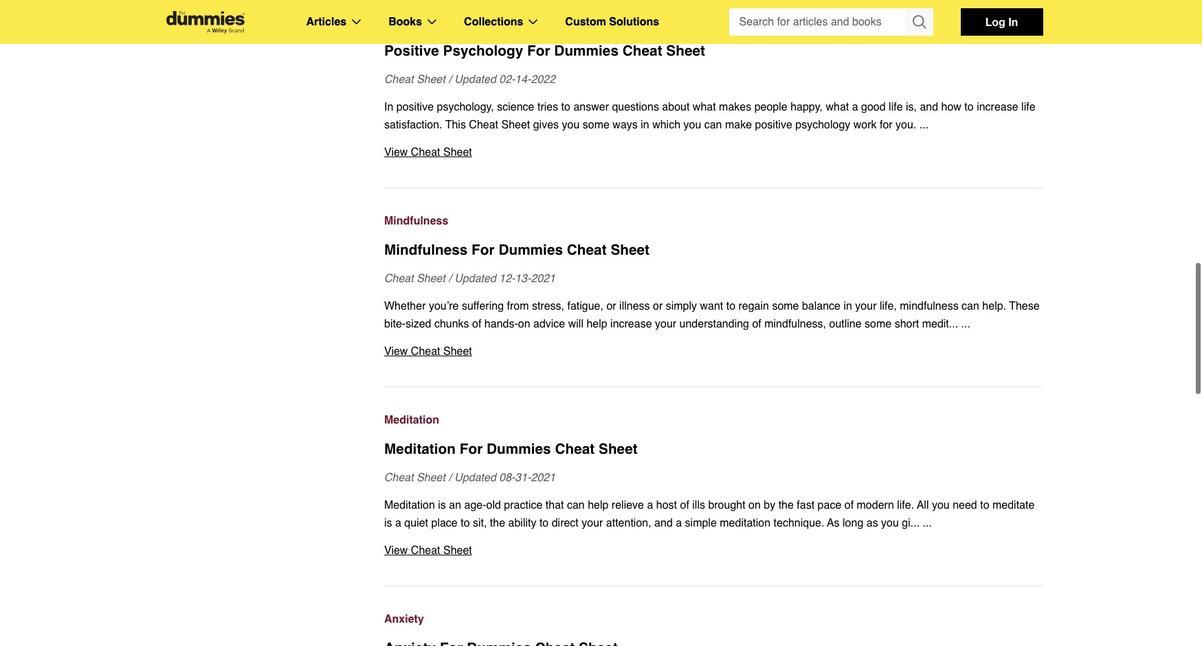 Task type: describe. For each thing, give the bounding box(es) containing it.
sheet up illness
[[611, 241, 649, 257]]

cheat down sized
[[411, 344, 440, 357]]

updated for positive
[[454, 72, 496, 85]]

work
[[853, 118, 877, 130]]

psychology,
[[437, 100, 494, 112]]

technique.
[[774, 516, 824, 528]]

sized
[[406, 317, 431, 329]]

0 vertical spatial is
[[438, 498, 446, 511]]

mindfulness for mindfulness
[[384, 214, 448, 226]]

pace
[[818, 498, 841, 511]]

sheet down this
[[443, 145, 472, 157]]

2022
[[531, 72, 555, 85]]

in inside in positive psychology, science tries to answer questions about what makes people happy, what a good life is, and how to increase life satisfaction. this cheat sheet gives you some ways in which you can make positive psychology work for you.
[[641, 118, 649, 130]]

outline
[[829, 317, 862, 329]]

updated for meditation
[[454, 471, 496, 483]]

help.
[[982, 299, 1006, 311]]

make
[[725, 118, 752, 130]]

2 or from the left
[[653, 299, 663, 311]]

anxiety
[[384, 612, 424, 625]]

meditation for dummies cheat sheet link
[[384, 438, 1043, 458]]

cheat down satisfaction.
[[411, 145, 440, 157]]

some inside in positive psychology, science tries to answer questions about what makes people happy, what a good life is, and how to increase life satisfaction. this cheat sheet gives you some ways in which you can make positive psychology work for you.
[[583, 118, 610, 130]]

to right how
[[964, 100, 974, 112]]

of down regain at the top
[[752, 317, 761, 329]]

sheet up relieve
[[599, 440, 638, 456]]

meditation for dummies cheat sheet
[[384, 440, 638, 456]]

for for mindfulness
[[472, 241, 495, 257]]

sheet up place
[[417, 471, 445, 483]]

answer
[[573, 100, 609, 112]]

in inside whether you're suffering from stress, fatigue, or illness or simply want to regain some balance in your life, mindfulness can help. these bite-sized chunks of hands-on advice will help increase your understanding of mindfulness, outline some short medit...
[[844, 299, 852, 311]]

to left sit,
[[461, 516, 470, 528]]

02-
[[499, 72, 515, 85]]

cheat sheet / updated 02-14-2022
[[384, 72, 555, 85]]

meditation for meditation
[[384, 413, 439, 425]]

log
[[985, 15, 1005, 28]]

meditation for meditation for dummies cheat sheet
[[384, 440, 456, 456]]

happy,
[[790, 100, 823, 112]]

brought
[[708, 498, 745, 511]]

ills
[[692, 498, 705, 511]]

articles
[[306, 16, 347, 28]]

ways
[[613, 118, 638, 130]]

1 what from the left
[[693, 100, 716, 112]]

14-
[[515, 72, 531, 85]]

view cheat sheet for positive
[[384, 145, 472, 157]]

mindfulness,
[[764, 317, 826, 329]]

meditation is an age-old practice that can help relieve a host of ills brought on by the fast pace of modern life. all you need to meditate is a quiet place to sit, the ability to direct your attention, and a simple meditation technique. as long as you gi...
[[384, 498, 1035, 528]]

quiet
[[404, 516, 428, 528]]

all
[[917, 498, 929, 511]]

0 vertical spatial dummies
[[554, 41, 619, 58]]

view for meditation for dummies cheat sheet
[[384, 544, 408, 556]]

12-
[[499, 271, 515, 284]]

view cheat sheet link for meditation for dummies cheat sheet
[[384, 541, 1043, 559]]

sheet down chunks
[[443, 344, 472, 357]]

cheat down quiet at the left of the page
[[411, 544, 440, 556]]

view cheat sheet for meditation
[[384, 544, 472, 556]]

psychology for positive
[[443, 41, 523, 58]]

is,
[[906, 100, 917, 112]]

about
[[662, 100, 690, 112]]

simply
[[666, 299, 697, 311]]

view cheat sheet link for positive psychology for dummies cheat sheet
[[384, 142, 1043, 160]]

cheat down positive
[[384, 72, 414, 85]]

as
[[827, 516, 840, 528]]

you right the gives
[[562, 118, 580, 130]]

questions
[[612, 100, 659, 112]]

mindfulness for dummies cheat sheet link
[[384, 238, 1043, 259]]

life.
[[897, 498, 914, 511]]

sit,
[[473, 516, 487, 528]]

1 vertical spatial is
[[384, 516, 392, 528]]

to right tries
[[561, 100, 570, 112]]

long
[[843, 516, 863, 528]]

1 horizontal spatial positive
[[755, 118, 792, 130]]

anxiety link
[[384, 610, 1043, 627]]

cheat up quiet at the left of the page
[[384, 471, 414, 483]]

short
[[895, 317, 919, 329]]

2021 for mindfulness
[[531, 271, 555, 284]]

how
[[941, 100, 961, 112]]

that
[[546, 498, 564, 511]]

balance
[[802, 299, 841, 311]]

whether
[[384, 299, 426, 311]]

will
[[568, 317, 583, 329]]

collections
[[464, 16, 523, 28]]

on inside the meditation is an age-old practice that can help relieve a host of ills brought on by the fast pace of modern life. all you need to meditate is a quiet place to sit, the ability to direct your attention, and a simple meditation technique. as long as you gi...
[[748, 498, 761, 511]]

to inside whether you're suffering from stress, fatigue, or illness or simply want to regain some balance in your life, mindfulness can help. these bite-sized chunks of hands-on advice will help increase your understanding of mindfulness, outline some short medit...
[[726, 299, 735, 311]]

for
[[880, 118, 892, 130]]

you right all
[[932, 498, 950, 511]]

bite-
[[384, 317, 406, 329]]

whether you're suffering from stress, fatigue, or illness or simply want to regain some balance in your life, mindfulness can help. these bite-sized chunks of hands-on advice will help increase your understanding of mindfulness, outline some short medit...
[[384, 299, 1040, 329]]

sheet inside in positive psychology, science tries to answer questions about what makes people happy, what a good life is, and how to increase life satisfaction. this cheat sheet gives you some ways in which you can make positive psychology work for you.
[[501, 118, 530, 130]]

want
[[700, 299, 723, 311]]

people
[[754, 100, 787, 112]]

cheat sheet / updated 08-31-2021
[[384, 471, 555, 483]]

view cheat sheet link for mindfulness for dummies cheat sheet
[[384, 342, 1043, 359]]

custom solutions
[[565, 16, 659, 28]]

sheet down positive
[[417, 72, 445, 85]]

Search for articles and books text field
[[729, 8, 907, 36]]

logo image
[[159, 11, 251, 33]]

tries
[[537, 100, 558, 112]]

in positive psychology, science tries to answer questions about what makes people happy, what a good life is, and how to increase life satisfaction. this cheat sheet gives you some ways in which you can make positive psychology work for you.
[[384, 100, 1035, 130]]

positive
[[384, 41, 439, 58]]

gives
[[533, 118, 559, 130]]

simple
[[685, 516, 717, 528]]

2 vertical spatial some
[[865, 317, 892, 329]]

and inside in positive psychology, science tries to answer questions about what makes people happy, what a good life is, and how to increase life satisfaction. this cheat sheet gives you some ways in which you can make positive psychology work for you.
[[920, 100, 938, 112]]

general psychology
[[384, 14, 490, 27]]

this
[[445, 118, 466, 130]]

1 horizontal spatial the
[[778, 498, 794, 511]]

you.
[[896, 118, 916, 130]]

/ for mindfulness
[[448, 271, 451, 284]]

of up long
[[844, 498, 854, 511]]

mindfulness
[[900, 299, 958, 311]]

mindfulness for dummies cheat sheet
[[384, 241, 649, 257]]

understanding
[[679, 317, 749, 329]]

satisfaction.
[[384, 118, 442, 130]]

good
[[861, 100, 886, 112]]

regain
[[738, 299, 769, 311]]

/ for meditation
[[448, 471, 451, 483]]

help inside whether you're suffering from stress, fatigue, or illness or simply want to regain some balance in your life, mindfulness can help. these bite-sized chunks of hands-on advice will help increase your understanding of mindfulness, outline some short medit...
[[586, 317, 607, 329]]

of down suffering at left top
[[472, 317, 481, 329]]

cheat sheet / updated 12-13-2021
[[384, 271, 555, 284]]

a inside in positive psychology, science tries to answer questions about what makes people happy, what a good life is, and how to increase life satisfaction. this cheat sheet gives you some ways in which you can make positive psychology work for you.
[[852, 100, 858, 112]]



Task type: vqa. For each thing, say whether or not it's contained in the screenshot.
Meditation associated with Meditation is an age-old practice that can help relieve a host of ills brought on by the fast pace of modern life. All you need to meditate is a quiet place to sit, the ability to direct your attention, and a simple meditation technique. As long as you gi...
yes



Task type: locate. For each thing, give the bounding box(es) containing it.
2 vertical spatial view cheat sheet
[[384, 544, 472, 556]]

sheet down science
[[501, 118, 530, 130]]

view cheat sheet for mindfulness
[[384, 344, 472, 357]]

can left the help.
[[962, 299, 979, 311]]

host
[[656, 498, 677, 511]]

0 horizontal spatial increase
[[610, 317, 652, 329]]

1 vertical spatial psychology
[[443, 41, 523, 58]]

your right direct
[[582, 516, 603, 528]]

the
[[778, 498, 794, 511], [490, 516, 505, 528]]

cheat inside "positive psychology for dummies cheat sheet" link
[[622, 41, 662, 58]]

in
[[1008, 15, 1018, 28], [384, 100, 393, 112]]

increase inside whether you're suffering from stress, fatigue, or illness or simply want to regain some balance in your life, mindfulness can help. these bite-sized chunks of hands-on advice will help increase your understanding of mindfulness, outline some short medit...
[[610, 317, 652, 329]]

you're
[[429, 299, 459, 311]]

view cheat sheet link down simple
[[384, 541, 1043, 559]]

a
[[852, 100, 858, 112], [647, 498, 653, 511], [395, 516, 401, 528], [676, 516, 682, 528]]

log in
[[985, 15, 1018, 28]]

2 view cheat sheet link from the top
[[384, 342, 1043, 359]]

what up "psychology"
[[826, 100, 849, 112]]

updated up suffering at left top
[[454, 271, 496, 284]]

for down open collections list icon
[[527, 41, 550, 58]]

and
[[920, 100, 938, 112], [654, 516, 673, 528]]

and down host
[[654, 516, 673, 528]]

1 vertical spatial /
[[448, 271, 451, 284]]

2 vertical spatial view cheat sheet link
[[384, 541, 1043, 559]]

which
[[652, 118, 680, 130]]

mindfulness link
[[384, 211, 1043, 229]]

view cheat sheet link down understanding
[[384, 342, 1043, 359]]

1 vertical spatial increase
[[610, 317, 652, 329]]

on down the from
[[518, 317, 530, 329]]

positive psychology for dummies cheat sheet
[[384, 41, 705, 58]]

to down the "that"
[[539, 516, 549, 528]]

the right sit,
[[490, 516, 505, 528]]

your down simply
[[655, 317, 676, 329]]

2 vertical spatial updated
[[454, 471, 496, 483]]

0 horizontal spatial or
[[606, 299, 616, 311]]

these
[[1009, 299, 1040, 311]]

for up 'cheat sheet / updated 12-13-2021'
[[472, 241, 495, 257]]

cheat inside meditation for dummies cheat sheet link
[[555, 440, 595, 456]]

0 vertical spatial /
[[448, 72, 451, 85]]

3 updated from the top
[[454, 471, 496, 483]]

0 vertical spatial meditation
[[384, 413, 439, 425]]

/ up you're
[[448, 271, 451, 284]]

1 vertical spatial can
[[962, 299, 979, 311]]

2 meditation from the top
[[384, 440, 456, 456]]

2 view from the top
[[384, 344, 408, 357]]

from
[[507, 299, 529, 311]]

2 life from the left
[[1021, 100, 1035, 112]]

2 / from the top
[[448, 271, 451, 284]]

meditation inside the meditation is an age-old practice that can help relieve a host of ills brought on by the fast pace of modern life. all you need to meditate is a quiet place to sit, the ability to direct your attention, and a simple meditation technique. as long as you gi...
[[384, 498, 435, 511]]

1 updated from the top
[[454, 72, 496, 85]]

1 vertical spatial for
[[472, 241, 495, 257]]

open book categories image
[[428, 19, 436, 25]]

cheat up the "that"
[[555, 440, 595, 456]]

/
[[448, 72, 451, 85], [448, 271, 451, 284], [448, 471, 451, 483]]

positive psychology for dummies cheat sheet link
[[384, 39, 1043, 60]]

psychology
[[795, 118, 850, 130]]

1 horizontal spatial life
[[1021, 100, 1035, 112]]

meditation link
[[384, 410, 1043, 428]]

1 / from the top
[[448, 72, 451, 85]]

0 vertical spatial psychology
[[428, 14, 490, 27]]

view
[[384, 145, 408, 157], [384, 344, 408, 357], [384, 544, 408, 556]]

mindfulness for mindfulness for dummies cheat sheet
[[384, 241, 468, 257]]

/ up an
[[448, 471, 451, 483]]

psychology down collections
[[443, 41, 523, 58]]

stress,
[[532, 299, 564, 311]]

sheet down place
[[443, 544, 472, 556]]

1 horizontal spatial your
[[655, 317, 676, 329]]

positive up satisfaction.
[[396, 100, 434, 112]]

0 horizontal spatial some
[[583, 118, 610, 130]]

1 horizontal spatial some
[[772, 299, 799, 311]]

group
[[729, 8, 933, 36]]

2 2021 from the top
[[531, 471, 555, 483]]

0 horizontal spatial positive
[[396, 100, 434, 112]]

custom
[[565, 16, 606, 28]]

updated for mindfulness
[[454, 271, 496, 284]]

2 view cheat sheet from the top
[[384, 344, 472, 357]]

what
[[693, 100, 716, 112], [826, 100, 849, 112]]

sheet up you're
[[417, 271, 445, 284]]

fatigue,
[[567, 299, 603, 311]]

cheat up fatigue,
[[567, 241, 607, 257]]

0 vertical spatial view cheat sheet link
[[384, 142, 1043, 160]]

meditation for meditation is an age-old practice that can help relieve a host of ills brought on by the fast pace of modern life. all you need to meditate is a quiet place to sit, the ability to direct your attention, and a simple meditation technique. as long as you gi...
[[384, 498, 435, 511]]

is
[[438, 498, 446, 511], [384, 516, 392, 528]]

the right by
[[778, 498, 794, 511]]

as
[[866, 516, 878, 528]]

2021 for meditation
[[531, 471, 555, 483]]

1 life from the left
[[889, 100, 903, 112]]

dummies down custom
[[554, 41, 619, 58]]

advice
[[533, 317, 565, 329]]

on inside whether you're suffering from stress, fatigue, or illness or simply want to regain some balance in your life, mindfulness can help. these bite-sized chunks of hands-on advice will help increase your understanding of mindfulness, outline some short medit...
[[518, 317, 530, 329]]

dummies up 13-
[[499, 241, 563, 257]]

sheet
[[666, 41, 705, 58], [417, 72, 445, 85], [501, 118, 530, 130], [443, 145, 472, 157], [611, 241, 649, 257], [417, 271, 445, 284], [443, 344, 472, 357], [599, 440, 638, 456], [417, 471, 445, 483], [443, 544, 472, 556]]

help right the will
[[586, 317, 607, 329]]

1 mindfulness from the top
[[384, 214, 448, 226]]

0 vertical spatial your
[[855, 299, 877, 311]]

attention,
[[606, 516, 651, 528]]

0 vertical spatial mindfulness
[[384, 214, 448, 226]]

0 horizontal spatial the
[[490, 516, 505, 528]]

1 horizontal spatial on
[[748, 498, 761, 511]]

positive
[[396, 100, 434, 112], [755, 118, 792, 130]]

2 horizontal spatial some
[[865, 317, 892, 329]]

view down satisfaction.
[[384, 145, 408, 157]]

1 vertical spatial view cheat sheet
[[384, 344, 472, 357]]

1 vertical spatial in
[[384, 100, 393, 112]]

cheat down psychology,
[[469, 118, 498, 130]]

old
[[486, 498, 501, 511]]

your left life,
[[855, 299, 877, 311]]

can inside in positive psychology, science tries to answer questions about what makes people happy, what a good life is, and how to increase life satisfaction. this cheat sheet gives you some ways in which you can make positive psychology work for you.
[[704, 118, 722, 130]]

can
[[704, 118, 722, 130], [962, 299, 979, 311], [567, 498, 585, 511]]

ability
[[508, 516, 536, 528]]

dummies for mindfulness for dummies cheat sheet
[[499, 241, 563, 257]]

a left good
[[852, 100, 858, 112]]

in
[[641, 118, 649, 130], [844, 299, 852, 311]]

2 vertical spatial view
[[384, 544, 408, 556]]

0 vertical spatial for
[[527, 41, 550, 58]]

medit...
[[922, 317, 958, 329]]

1 view from the top
[[384, 145, 408, 157]]

1 horizontal spatial increase
[[977, 100, 1018, 112]]

2 vertical spatial /
[[448, 471, 451, 483]]

1 vertical spatial help
[[588, 498, 609, 511]]

view for positive psychology for dummies cheat sheet
[[384, 145, 408, 157]]

0 vertical spatial in
[[1008, 15, 1018, 28]]

0 vertical spatial in
[[641, 118, 649, 130]]

2 vertical spatial your
[[582, 516, 603, 528]]

suffering
[[462, 299, 504, 311]]

direct
[[552, 516, 579, 528]]

sheet down general psychology link
[[666, 41, 705, 58]]

0 vertical spatial help
[[586, 317, 607, 329]]

1 horizontal spatial or
[[653, 299, 663, 311]]

0 vertical spatial view
[[384, 145, 408, 157]]

2 vertical spatial can
[[567, 498, 585, 511]]

you right 'as'
[[881, 516, 899, 528]]

log in link
[[960, 8, 1043, 36]]

some up the mindfulness,
[[772, 299, 799, 311]]

0 horizontal spatial in
[[641, 118, 649, 130]]

in up outline
[[844, 299, 852, 311]]

dummies for meditation for dummies cheat sheet
[[487, 440, 551, 456]]

0 horizontal spatial on
[[518, 317, 530, 329]]

place
[[431, 516, 458, 528]]

view down quiet at the left of the page
[[384, 544, 408, 556]]

your inside the meditation is an age-old practice that can help relieve a host of ills brought on by the fast pace of modern life. all you need to meditate is a quiet place to sit, the ability to direct your attention, and a simple meditation technique. as long as you gi...
[[582, 516, 603, 528]]

a down host
[[676, 516, 682, 528]]

0 horizontal spatial and
[[654, 516, 673, 528]]

0 vertical spatial the
[[778, 498, 794, 511]]

0 horizontal spatial in
[[384, 100, 393, 112]]

updated
[[454, 72, 496, 85], [454, 271, 496, 284], [454, 471, 496, 483]]

1 horizontal spatial is
[[438, 498, 446, 511]]

can up direct
[[567, 498, 585, 511]]

0 horizontal spatial your
[[582, 516, 603, 528]]

1 vertical spatial positive
[[755, 118, 792, 130]]

and inside the meditation is an age-old practice that can help relieve a host of ills brought on by the fast pace of modern life. all you need to meditate is a quiet place to sit, the ability to direct your attention, and a simple meditation technique. as long as you gi...
[[654, 516, 673, 528]]

0 vertical spatial view cheat sheet
[[384, 145, 472, 157]]

cheat down solutions
[[622, 41, 662, 58]]

2 horizontal spatial your
[[855, 299, 877, 311]]

an
[[449, 498, 461, 511]]

life
[[889, 100, 903, 112], [1021, 100, 1035, 112]]

age-
[[464, 498, 486, 511]]

2 updated from the top
[[454, 271, 496, 284]]

08-
[[499, 471, 515, 483]]

psychology
[[428, 14, 490, 27], [443, 41, 523, 58]]

1 vertical spatial dummies
[[499, 241, 563, 257]]

some down answer
[[583, 118, 610, 130]]

on left by
[[748, 498, 761, 511]]

2 mindfulness from the top
[[384, 241, 468, 257]]

help left relieve
[[588, 498, 609, 511]]

help inside the meditation is an age-old practice that can help relieve a host of ills brought on by the fast pace of modern life. all you need to meditate is a quiet place to sit, the ability to direct your attention, and a simple meditation technique. as long as you gi...
[[588, 498, 609, 511]]

view cheat sheet down sized
[[384, 344, 472, 357]]

books
[[388, 16, 422, 28]]

is left an
[[438, 498, 446, 511]]

2 vertical spatial for
[[460, 440, 483, 456]]

3 view cheat sheet from the top
[[384, 544, 472, 556]]

or right illness
[[653, 299, 663, 311]]

to right the want
[[726, 299, 735, 311]]

gi...
[[902, 516, 920, 528]]

view cheat sheet
[[384, 145, 472, 157], [384, 344, 472, 357], [384, 544, 472, 556]]

1 vertical spatial your
[[655, 317, 676, 329]]

for for meditation
[[460, 440, 483, 456]]

1 vertical spatial the
[[490, 516, 505, 528]]

1 2021 from the top
[[531, 271, 555, 284]]

0 vertical spatial can
[[704, 118, 722, 130]]

1 vertical spatial view cheat sheet link
[[384, 342, 1043, 359]]

2021 up the "that"
[[531, 471, 555, 483]]

2021 up stress,
[[531, 271, 555, 284]]

view cheat sheet link down in positive psychology, science tries to answer questions about what makes people happy, what a good life is, and how to increase life satisfaction. this cheat sheet gives you some ways in which you can make positive psychology work for you.
[[384, 142, 1043, 160]]

1 view cheat sheet link from the top
[[384, 142, 1043, 160]]

makes
[[719, 100, 751, 112]]

1 view cheat sheet from the top
[[384, 145, 472, 157]]

to
[[561, 100, 570, 112], [964, 100, 974, 112], [726, 299, 735, 311], [980, 498, 989, 511], [461, 516, 470, 528], [539, 516, 549, 528]]

dummies up "31-"
[[487, 440, 551, 456]]

to right need
[[980, 498, 989, 511]]

3 meditation from the top
[[384, 498, 435, 511]]

relieve
[[612, 498, 644, 511]]

3 view cheat sheet link from the top
[[384, 541, 1043, 559]]

help
[[586, 317, 607, 329], [588, 498, 609, 511]]

for up cheat sheet / updated 08-31-2021
[[460, 440, 483, 456]]

/ for positive
[[448, 72, 451, 85]]

1 meditation from the top
[[384, 413, 439, 425]]

in inside in positive psychology, science tries to answer questions about what makes people happy, what a good life is, and how to increase life satisfaction. this cheat sheet gives you some ways in which you can make positive psychology work for you.
[[384, 100, 393, 112]]

cheat inside in positive psychology, science tries to answer questions about what makes people happy, what a good life is, and how to increase life satisfaction. this cheat sheet gives you some ways in which you can make positive psychology work for you.
[[469, 118, 498, 130]]

cheat
[[622, 41, 662, 58], [384, 72, 414, 85], [469, 118, 498, 130], [411, 145, 440, 157], [567, 241, 607, 257], [384, 271, 414, 284], [411, 344, 440, 357], [555, 440, 595, 456], [384, 471, 414, 483], [411, 544, 440, 556]]

some down life,
[[865, 317, 892, 329]]

view cheat sheet down quiet at the left of the page
[[384, 544, 472, 556]]

3 / from the top
[[448, 471, 451, 483]]

in right ways
[[641, 118, 649, 130]]

1 vertical spatial and
[[654, 516, 673, 528]]

1 horizontal spatial in
[[844, 299, 852, 311]]

1 horizontal spatial what
[[826, 100, 849, 112]]

view for mindfulness for dummies cheat sheet
[[384, 344, 408, 357]]

custom solutions link
[[565, 13, 659, 31]]

1 horizontal spatial in
[[1008, 15, 1018, 28]]

of left ills
[[680, 498, 689, 511]]

0 vertical spatial increase
[[977, 100, 1018, 112]]

and right is,
[[920, 100, 938, 112]]

1 vertical spatial some
[[772, 299, 799, 311]]

meditate
[[992, 498, 1035, 511]]

in up satisfaction.
[[384, 100, 393, 112]]

1 vertical spatial in
[[844, 299, 852, 311]]

open collections list image
[[529, 19, 538, 25]]

by
[[764, 498, 775, 511]]

1 vertical spatial 2021
[[531, 471, 555, 483]]

increase right how
[[977, 100, 1018, 112]]

can left make
[[704, 118, 722, 130]]

3 view from the top
[[384, 544, 408, 556]]

0 horizontal spatial can
[[567, 498, 585, 511]]

view cheat sheet down satisfaction.
[[384, 145, 472, 157]]

fast
[[797, 498, 815, 511]]

psychology for general
[[428, 14, 490, 27]]

updated up age-
[[454, 471, 496, 483]]

view cheat sheet link
[[384, 142, 1043, 160], [384, 342, 1043, 359], [384, 541, 1043, 559]]

can inside the meditation is an age-old practice that can help relieve a host of ills brought on by the fast pace of modern life. all you need to meditate is a quiet place to sit, the ability to direct your attention, and a simple meditation technique. as long as you gi...
[[567, 498, 585, 511]]

1 vertical spatial view
[[384, 344, 408, 357]]

cookie consent banner dialog
[[0, 597, 1202, 647]]

/ up psychology,
[[448, 72, 451, 85]]

1 vertical spatial on
[[748, 498, 761, 511]]

1 or from the left
[[606, 299, 616, 311]]

2 horizontal spatial can
[[962, 299, 979, 311]]

illness
[[619, 299, 650, 311]]

0 vertical spatial updated
[[454, 72, 496, 85]]

1 horizontal spatial can
[[704, 118, 722, 130]]

31-
[[515, 471, 531, 483]]

increase down illness
[[610, 317, 652, 329]]

13-
[[515, 271, 531, 284]]

1 vertical spatial updated
[[454, 271, 496, 284]]

hands-
[[484, 317, 518, 329]]

some
[[583, 118, 610, 130], [772, 299, 799, 311], [865, 317, 892, 329]]

1 horizontal spatial and
[[920, 100, 938, 112]]

cheat up whether
[[384, 271, 414, 284]]

or left illness
[[606, 299, 616, 311]]

1 vertical spatial meditation
[[384, 440, 456, 456]]

a left quiet at the left of the page
[[395, 516, 401, 528]]

0 vertical spatial positive
[[396, 100, 434, 112]]

2 what from the left
[[826, 100, 849, 112]]

can inside whether you're suffering from stress, fatigue, or illness or simply want to regain some balance in your life, mindfulness can help. these bite-sized chunks of hands-on advice will help increase your understanding of mindfulness, outline some short medit...
[[962, 299, 979, 311]]

2 vertical spatial meditation
[[384, 498, 435, 511]]

chunks
[[434, 317, 469, 329]]

open article categories image
[[352, 19, 361, 25]]

0 vertical spatial and
[[920, 100, 938, 112]]

positive down the people
[[755, 118, 792, 130]]

view down bite-
[[384, 344, 408, 357]]

cheat inside mindfulness for dummies cheat sheet link
[[567, 241, 607, 257]]

0 vertical spatial 2021
[[531, 271, 555, 284]]

0 horizontal spatial is
[[384, 516, 392, 528]]

modern
[[857, 498, 894, 511]]

0 vertical spatial on
[[518, 317, 530, 329]]

you down about
[[683, 118, 701, 130]]

0 horizontal spatial what
[[693, 100, 716, 112]]

updated up psychology,
[[454, 72, 496, 85]]

2 vertical spatial dummies
[[487, 440, 551, 456]]

is left quiet at the left of the page
[[384, 516, 392, 528]]

0 horizontal spatial life
[[889, 100, 903, 112]]

what right about
[[693, 100, 716, 112]]

in right log in the top right of the page
[[1008, 15, 1018, 28]]

0 vertical spatial some
[[583, 118, 610, 130]]

1 vertical spatial mindfulness
[[384, 241, 468, 257]]

increase inside in positive psychology, science tries to answer questions about what makes people happy, what a good life is, and how to increase life satisfaction. this cheat sheet gives you some ways in which you can make positive psychology work for you.
[[977, 100, 1018, 112]]

psychology right books
[[428, 14, 490, 27]]

a left host
[[647, 498, 653, 511]]



